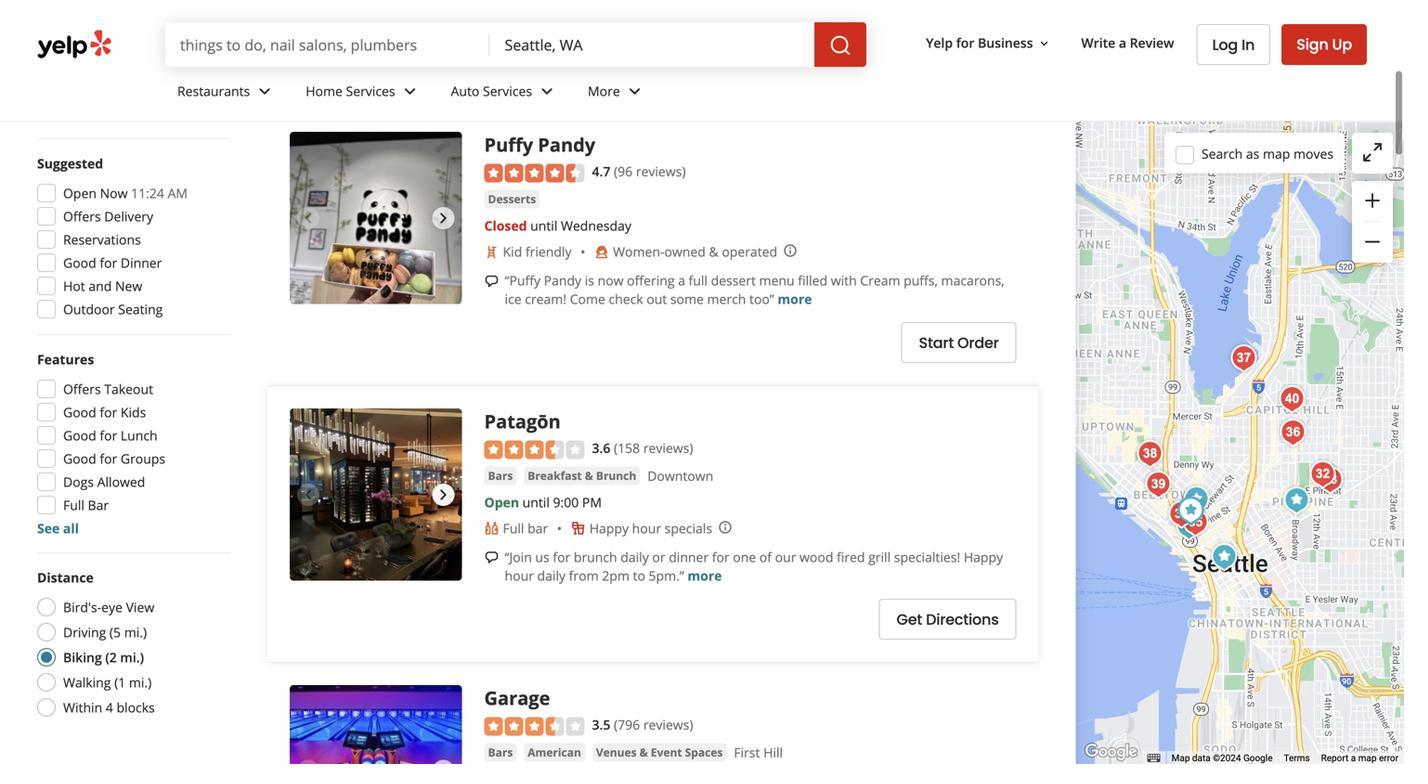 Task type: locate. For each thing, give the bounding box(es) containing it.
24 chevron down v2 image for home services
[[399, 80, 421, 103]]

2 slideshow element from the top
[[290, 409, 462, 581]]

0 vertical spatial daily
[[621, 548, 649, 566]]

4.7 star rating image
[[485, 164, 585, 183]]

offers up reservations
[[63, 208, 101, 225]]

garage image
[[1279, 482, 1316, 519]]

1 vertical spatial pandy
[[544, 272, 582, 289]]

0 horizontal spatial daily
[[537, 567, 566, 585]]

None field
[[165, 22, 490, 67], [490, 22, 815, 67]]

reviews) right the '(96'
[[636, 163, 686, 180]]

0 vertical spatial pandy
[[538, 132, 596, 158]]

24 chevron down v2 image left auto at top
[[399, 80, 421, 103]]

0 horizontal spatial more link
[[688, 567, 722, 585]]

open for open now 11:24 am
[[63, 184, 97, 202]]

search as map moves
[[1202, 145, 1334, 162]]

offers inside features 'group'
[[63, 380, 101, 398]]

seating
[[118, 301, 163, 318]]

daily down us
[[537, 567, 566, 585]]

mi.) right the '(2'
[[120, 649, 144, 667]]

yelp for business
[[926, 34, 1033, 52]]

good down good for kids in the left of the page
[[63, 427, 96, 445]]

yelp for business button
[[919, 26, 1059, 60]]

brunch
[[596, 468, 637, 483]]

0 vertical spatial &
[[709, 243, 719, 261]]

reservations
[[63, 231, 141, 249]]

of
[[760, 548, 772, 566]]

1 vertical spatial a
[[678, 272, 686, 289]]

open for open until 9:00 pm
[[485, 494, 519, 511]]

offers up good for kids in the left of the page
[[63, 380, 101, 398]]

a for report
[[1351, 753, 1356, 764]]

open inside suggested 'group'
[[63, 184, 97, 202]]

0 vertical spatial map
[[1263, 145, 1291, 162]]

& left brunch
[[585, 468, 593, 483]]

error
[[1379, 753, 1399, 764]]

2 horizontal spatial a
[[1351, 753, 1356, 764]]

1 good from the top
[[63, 254, 96, 272]]

offers
[[63, 208, 101, 225], [63, 380, 101, 398]]

venues & event spaces button
[[593, 743, 727, 762]]

3.5 star rating image
[[485, 717, 585, 736]]

1 vertical spatial full
[[503, 520, 524, 537]]

write a review link
[[1074, 26, 1182, 60]]

event
[[651, 745, 682, 760]]

3.6
[[592, 439, 611, 457]]

24 chevron down v2 image inside restaurants link
[[254, 80, 276, 103]]

3 slideshow element from the top
[[290, 685, 462, 765]]

map left error
[[1359, 753, 1377, 764]]

0 horizontal spatial services
[[346, 82, 395, 100]]

more down the filled
[[778, 290, 812, 308]]

slideshow element
[[290, 132, 462, 304], [290, 409, 462, 581], [290, 685, 462, 765]]

hour up or
[[632, 520, 661, 537]]

pandy
[[538, 132, 596, 158], [544, 272, 582, 289]]

1 vertical spatial happy
[[964, 548, 1003, 566]]

16 happy hour specials v2 image
[[571, 521, 586, 536]]

1 vertical spatial offers
[[63, 380, 101, 398]]

1 vertical spatial &
[[585, 468, 593, 483]]

for up hot and new at the top of page
[[100, 254, 117, 272]]

filters
[[37, 26, 84, 46]]

2 bars from the top
[[488, 745, 513, 760]]

good down offers takeout
[[63, 404, 96, 421]]

mi.) for walking (1 mi.)
[[129, 674, 152, 692]]

good for good for lunch
[[63, 427, 96, 445]]

0 vertical spatial mi.)
[[124, 624, 147, 641]]

american
[[528, 745, 581, 760]]

more link down dinner
[[688, 567, 722, 585]]

1 horizontal spatial happy
[[964, 548, 1003, 566]]

ramen danbo image
[[1305, 456, 1342, 493]]

1 vertical spatial more
[[688, 567, 722, 585]]

1 horizontal spatial services
[[483, 82, 532, 100]]

0 vertical spatial previous image
[[297, 207, 320, 229]]

2 horizontal spatial &
[[709, 243, 719, 261]]

0 horizontal spatial full
[[63, 497, 84, 514]]

2 offers from the top
[[63, 380, 101, 398]]

until left the 6:00
[[888, 21, 915, 39]]

bars button down the 3.6 star rating 'image'
[[485, 467, 517, 485]]

puffy pandy
[[485, 132, 596, 158]]

3 good from the top
[[63, 427, 96, 445]]

1 bars button from the top
[[485, 467, 517, 485]]

map region
[[934, 88, 1405, 765]]

check
[[609, 290, 643, 308]]

services left 16 info v2 "image"
[[346, 82, 395, 100]]

(96
[[614, 163, 633, 180]]

distance option group
[[32, 569, 230, 723]]

daily up to
[[621, 548, 649, 566]]

open now 11:24 am
[[63, 184, 188, 202]]

& inside breakfast & brunch button
[[585, 468, 593, 483]]

1 bars from the top
[[488, 468, 513, 483]]

cream!
[[525, 290, 567, 308]]

services right auto at top
[[483, 82, 532, 100]]

open up home services
[[330, 21, 365, 39]]

1 vertical spatial bars link
[[485, 743, 517, 763]]

biking (2 mi.)
[[63, 649, 144, 667]]

24 chevron down v2 image up puffy pandy
[[536, 80, 558, 103]]

0 horizontal spatial a
[[678, 272, 686, 289]]

next image
[[432, 207, 455, 229], [432, 761, 455, 765]]

for for kids
[[100, 404, 117, 421]]

more link down the filled
[[778, 290, 812, 308]]

services for home services
[[346, 82, 395, 100]]

0 horizontal spatial map
[[1263, 145, 1291, 162]]

bars for garage
[[488, 745, 513, 760]]

24 chevron down v2 image inside more link
[[624, 80, 646, 103]]

0 vertical spatial bars button
[[485, 467, 517, 485]]

full inside features 'group'
[[63, 497, 84, 514]]

1 previous image from the top
[[297, 207, 320, 229]]

pm
[[436, 21, 455, 39], [690, 21, 709, 39], [948, 21, 967, 39], [582, 494, 602, 511]]

0 vertical spatial hour
[[632, 520, 661, 537]]

get
[[897, 609, 923, 630]]

for down good for lunch at the bottom left
[[100, 450, 117, 468]]

24 chevron down v2 image right more
[[624, 80, 646, 103]]

1 horizontal spatial map
[[1359, 753, 1377, 764]]

& right owned
[[709, 243, 719, 261]]

more link for puffy pandy
[[778, 290, 812, 308]]

0 vertical spatial a
[[1119, 34, 1127, 52]]

1 bars link from the top
[[485, 467, 517, 486]]

until for until 10:00 pm
[[369, 21, 396, 39]]

dessert
[[711, 272, 756, 289]]

pm right the 6:00
[[948, 21, 967, 39]]

info icon image
[[783, 243, 798, 258], [783, 243, 798, 258], [718, 520, 733, 535], [718, 520, 733, 535]]

previous image for patagōn
[[297, 484, 320, 506]]

3 previous image from the top
[[297, 761, 320, 765]]

2 24 chevron down v2 image from the left
[[399, 80, 421, 103]]

patagōn
[[485, 409, 561, 434]]

offers for offers takeout
[[63, 380, 101, 398]]

pm right the 9:00
[[582, 494, 602, 511]]

2 previous image from the top
[[297, 484, 320, 506]]

previous image
[[297, 207, 320, 229], [297, 484, 320, 506], [297, 761, 320, 765]]

reviews) up event
[[644, 716, 693, 734]]

1 horizontal spatial a
[[1119, 34, 1127, 52]]

hour inside "join us for brunch daily or dinner for one of our wood fired grill specialties! happy hour daily from 2pm to 5pm."
[[505, 567, 534, 585]]

until left 10:00
[[369, 21, 396, 39]]

for for dinner
[[100, 254, 117, 272]]

1 horizontal spatial more link
[[778, 290, 812, 308]]

for inside suggested 'group'
[[100, 254, 117, 272]]

desserts
[[488, 191, 536, 207]]

bars link down 3.5 star rating image
[[485, 743, 517, 763]]

1 services from the left
[[346, 82, 395, 100]]

1 horizontal spatial &
[[640, 745, 648, 760]]

good for good for groups
[[63, 450, 96, 468]]

1 offers from the top
[[63, 208, 101, 225]]

ben paris image
[[1177, 504, 1214, 542]]

duke's seafood image
[[1226, 340, 1263, 377]]

4
[[106, 699, 113, 717]]

4 24 chevron down v2 image from the left
[[624, 80, 646, 103]]

next image for (796 reviews)
[[432, 761, 455, 765]]

sponsored results
[[268, 80, 406, 101]]

happy right 'specialties!'
[[964, 548, 1003, 566]]

bars link down the 3.6 star rating 'image'
[[485, 467, 517, 486]]

bars down the 3.6 star rating 'image'
[[488, 468, 513, 483]]

happy right 16 happy hour specials v2 icon
[[590, 520, 629, 537]]

pm right 10:00
[[436, 21, 455, 39]]

breakfast & brunch button
[[524, 467, 640, 485]]

a for write
[[1119, 34, 1127, 52]]

0 vertical spatial reviews)
[[636, 163, 686, 180]]

good up hot at the left top of the page
[[63, 254, 96, 272]]

0 vertical spatial full
[[63, 497, 84, 514]]

see
[[37, 520, 60, 537]]

dogs allowed
[[63, 473, 145, 491]]

pandy inside "puffy pandy is now offering a full dessert menu filled with cream puffs, macarons, ice cream! come check out some merch too"
[[544, 272, 582, 289]]

log in link
[[1197, 24, 1271, 65]]

for down good for kids in the left of the page
[[100, 427, 117, 445]]

good for kids
[[63, 404, 146, 421]]

good for dinner
[[63, 254, 162, 272]]

for inside button
[[957, 34, 975, 52]]

auto
[[451, 82, 480, 100]]

storyville coffee company image
[[1171, 508, 1208, 545]]

map right as
[[1263, 145, 1291, 162]]

bar
[[528, 520, 548, 537]]

a right write
[[1119, 34, 1127, 52]]

sign up
[[1297, 34, 1353, 55]]

1 vertical spatial hour
[[505, 567, 534, 585]]

16 speech v2 image
[[485, 551, 499, 565]]

7:00
[[661, 21, 686, 39]]

2pm
[[602, 567, 630, 585]]

0 vertical spatial bars
[[488, 468, 513, 483]]

group
[[1353, 181, 1393, 263]]

offers takeout
[[63, 380, 153, 398]]

24 chevron down v2 image inside auto services link
[[536, 80, 558, 103]]

specials
[[665, 520, 713, 537]]

reviews) for patagōn
[[644, 439, 693, 457]]

0 vertical spatial happy
[[590, 520, 629, 537]]

results
[[351, 80, 406, 101]]

& left event
[[640, 745, 648, 760]]

open left the 6:00
[[850, 21, 885, 39]]

good up dogs
[[63, 450, 96, 468]]

offers inside suggested 'group'
[[63, 208, 101, 225]]

2 next image from the top
[[432, 761, 455, 765]]

us
[[535, 548, 550, 566]]

1 vertical spatial more link
[[688, 567, 722, 585]]

2 none field from the left
[[490, 22, 815, 67]]

2 services from the left
[[483, 82, 532, 100]]

for for lunch
[[100, 427, 117, 445]]

log in
[[1213, 34, 1255, 55]]

0 horizontal spatial more
[[688, 567, 722, 585]]

11:24
[[131, 184, 164, 202]]

1 none field from the left
[[165, 22, 490, 67]]

1 vertical spatial previous image
[[297, 484, 320, 506]]

write a review
[[1082, 34, 1175, 52]]

review
[[1130, 34, 1175, 52]]

a right 'report'
[[1351, 753, 1356, 764]]

wasabi sushi & izakaya image
[[1140, 466, 1177, 504]]

open for open until 10:00 pm
[[330, 21, 365, 39]]

None search field
[[165, 22, 867, 67]]

2 bars link from the top
[[485, 743, 517, 763]]

(158
[[614, 439, 640, 457]]

pandy up the cream! in the top left of the page
[[544, 272, 582, 289]]

bars button
[[485, 467, 517, 485], [485, 743, 517, 762]]

open down suggested in the left top of the page
[[63, 184, 97, 202]]

1 vertical spatial slideshow element
[[290, 409, 462, 581]]

until left 7:00
[[630, 21, 657, 39]]

1 vertical spatial map
[[1359, 753, 1377, 764]]

1 vertical spatial reviews)
[[644, 439, 693, 457]]

3 24 chevron down v2 image from the left
[[536, 80, 558, 103]]

full up all
[[63, 497, 84, 514]]

2 vertical spatial slideshow element
[[290, 685, 462, 765]]

start
[[919, 333, 954, 353]]

for down offers takeout
[[100, 404, 117, 421]]

pm right 7:00
[[690, 21, 709, 39]]

0 horizontal spatial happy
[[590, 520, 629, 537]]

dinner
[[669, 548, 709, 566]]

reviews) up downtown
[[644, 439, 693, 457]]

until up friendly
[[531, 217, 558, 235]]

full bar
[[63, 497, 109, 514]]

expand map image
[[1362, 141, 1384, 163]]

altura image
[[1274, 381, 1311, 418]]

"join
[[505, 548, 532, 566]]

open up more
[[592, 21, 627, 39]]

sponsored
[[268, 80, 348, 101]]

more link
[[778, 290, 812, 308], [688, 567, 722, 585]]

until up bar at the left bottom of the page
[[523, 494, 550, 511]]

first hill
[[734, 744, 783, 762]]

3.5 (796 reviews)
[[592, 716, 693, 734]]

more down dinner
[[688, 567, 722, 585]]

first
[[734, 744, 760, 762]]

good
[[63, 254, 96, 272], [63, 404, 96, 421], [63, 427, 96, 445], [63, 450, 96, 468]]

0 vertical spatial bars link
[[485, 467, 517, 486]]

see all button
[[37, 520, 79, 537]]

0 vertical spatial more link
[[778, 290, 812, 308]]

0 vertical spatial next image
[[432, 207, 455, 229]]

to
[[633, 567, 646, 585]]

hour down "join
[[505, 567, 534, 585]]

1 vertical spatial bars button
[[485, 743, 517, 762]]

2 vertical spatial previous image
[[297, 761, 320, 765]]

2 bars button from the top
[[485, 743, 517, 762]]

1 24 chevron down v2 image from the left
[[254, 80, 276, 103]]

bars button down 3.5 star rating image
[[485, 743, 517, 762]]

24 chevron down v2 image
[[254, 80, 276, 103], [399, 80, 421, 103], [536, 80, 558, 103], [624, 80, 646, 103]]

data
[[1193, 753, 1211, 764]]

1 slideshow element from the top
[[290, 132, 462, 304]]

or
[[653, 548, 666, 566]]

4 good from the top
[[63, 450, 96, 468]]

0 vertical spatial more
[[778, 290, 812, 308]]

bars for patagōn
[[488, 468, 513, 483]]

"join us for brunch daily or dinner for one of our wood fired grill specialties! happy hour daily from 2pm to 5pm."
[[505, 548, 1003, 585]]

24 chevron down v2 image inside home services link
[[399, 80, 421, 103]]

spaces
[[685, 745, 723, 760]]

services for auto services
[[483, 82, 532, 100]]

reviews)
[[636, 163, 686, 180], [644, 439, 693, 457], [644, 716, 693, 734]]

start order
[[919, 333, 999, 353]]

wednesday
[[561, 217, 632, 235]]

filled
[[798, 272, 828, 289]]

2 vertical spatial &
[[640, 745, 648, 760]]

1 vertical spatial bars
[[488, 745, 513, 760]]

biking
[[63, 649, 102, 667]]

0 vertical spatial slideshow element
[[290, 132, 462, 304]]

& inside venues & event spaces button
[[640, 745, 648, 760]]

1 vertical spatial daily
[[537, 567, 566, 585]]

next image for women-owned & operated
[[432, 207, 455, 229]]

open up 16 full bar v2 image at the left bottom of the page
[[485, 494, 519, 511]]

1 horizontal spatial full
[[503, 520, 524, 537]]

1 vertical spatial next image
[[432, 761, 455, 765]]

2 vertical spatial a
[[1351, 753, 1356, 764]]

a left full
[[678, 272, 686, 289]]

"puffy pandy is now offering a full dessert menu filled with cream puffs, macarons, ice cream! come check out some merch too"
[[505, 272, 1005, 308]]

for right us
[[553, 548, 571, 566]]

suggested group
[[32, 154, 230, 324]]

1 vertical spatial mi.)
[[120, 649, 144, 667]]

bars link
[[485, 467, 517, 486], [485, 743, 517, 763]]

pm for open until 10:00 pm
[[436, 21, 455, 39]]

24 chevron down v2 image for auto services
[[536, 80, 558, 103]]

for right yelp
[[957, 34, 975, 52]]

1 next image from the top
[[432, 207, 455, 229]]

0 horizontal spatial hour
[[505, 567, 534, 585]]

out
[[647, 290, 667, 308]]

keyboard shortcuts image
[[1148, 754, 1161, 763]]

0 horizontal spatial &
[[585, 468, 593, 483]]

none field things to do, nail salons, plumbers
[[165, 22, 490, 67]]

friendly
[[526, 243, 572, 261]]

slideshow element for puffy pandy
[[290, 132, 462, 304]]

1 horizontal spatial more
[[778, 290, 812, 308]]

bars button for patagōn
[[485, 467, 517, 485]]

full
[[63, 497, 84, 514], [503, 520, 524, 537]]

(1
[[114, 674, 126, 692]]

24 chevron down v2 image right 'restaurants'
[[254, 80, 276, 103]]

mi.) right (5
[[124, 624, 147, 641]]

pandy up 4.7 star rating image
[[538, 132, 596, 158]]

1 horizontal spatial hour
[[632, 520, 661, 537]]

for for business
[[957, 34, 975, 52]]

open for open until 6:00 pm
[[850, 21, 885, 39]]

mi.) right (1
[[129, 674, 152, 692]]

2 good from the top
[[63, 404, 96, 421]]

0 vertical spatial offers
[[63, 208, 101, 225]]

good inside suggested 'group'
[[63, 254, 96, 272]]

bars down 3.5 star rating image
[[488, 745, 513, 760]]

full right 16 full bar v2 image at the left bottom of the page
[[503, 520, 524, 537]]

patagōn image
[[1173, 492, 1210, 530]]

2 vertical spatial mi.)
[[129, 674, 152, 692]]



Task type: describe. For each thing, give the bounding box(es) containing it.
macarons,
[[942, 272, 1005, 289]]

bars link for patagōn
[[485, 467, 517, 486]]

happy inside "join us for brunch daily or dinner for one of our wood fired grill specialties! happy hour daily from 2pm to 5pm."
[[964, 548, 1003, 566]]

offers for offers delivery
[[63, 208, 101, 225]]

full for full bar
[[63, 497, 84, 514]]

more link
[[573, 67, 661, 121]]

pm for open until 6:00 pm
[[948, 21, 967, 39]]

hill
[[764, 744, 783, 762]]

desserts button
[[485, 190, 540, 209]]

bars button for garage
[[485, 743, 517, 762]]

merch
[[707, 290, 746, 308]]

starbucks image
[[1206, 539, 1243, 576]]

bar
[[88, 497, 109, 514]]

write
[[1082, 34, 1116, 52]]

good for lunch
[[63, 427, 158, 445]]

american link
[[524, 743, 585, 763]]

9:00
[[553, 494, 579, 511]]

women-
[[613, 243, 665, 261]]

terms
[[1284, 753, 1310, 764]]

map for error
[[1359, 753, 1377, 764]]

open until 9:00 pm
[[485, 494, 602, 511]]

2 vertical spatial reviews)
[[644, 716, 693, 734]]

for for groups
[[100, 450, 117, 468]]

google
[[1244, 753, 1273, 764]]

dinner
[[121, 254, 162, 272]]

10:00
[[399, 21, 432, 39]]

report a map error
[[1322, 753, 1399, 764]]

come
[[570, 290, 606, 308]]

more for puffy pandy
[[778, 290, 812, 308]]

business categories element
[[163, 67, 1367, 121]]

previous image for puffy pandy
[[297, 207, 320, 229]]

& for venues & event spaces
[[640, 745, 648, 760]]

1 horizontal spatial daily
[[621, 548, 649, 566]]

open for open until 7:00 pm
[[592, 21, 627, 39]]

start order link
[[902, 322, 1017, 363]]

none field address, neighborhood, city, state or zip
[[490, 22, 815, 67]]

auto services link
[[436, 67, 573, 121]]

sign up link
[[1282, 24, 1367, 65]]

search image
[[830, 34, 852, 57]]

more for patagōn
[[688, 567, 722, 585]]

map for moves
[[1263, 145, 1291, 162]]

business
[[978, 34, 1033, 52]]

lunch
[[121, 427, 158, 445]]

mi.) for biking (2 mi.)
[[120, 649, 144, 667]]

xing fu tang image
[[1178, 481, 1215, 518]]

16 kid friendly v2 image
[[485, 245, 499, 259]]

closed until wednesday
[[485, 217, 632, 235]]

slideshow element for patagōn
[[290, 409, 462, 581]]

next image
[[432, 484, 455, 506]]

16 chevron down v2 image
[[1037, 36, 1052, 51]]

new
[[115, 277, 142, 295]]

tacos chukis image
[[1275, 414, 1312, 451]]

address, neighborhood, city, state or zip text field
[[490, 22, 815, 67]]

16 info v2 image
[[409, 83, 424, 98]]

16 women owned v2 image
[[595, 245, 609, 259]]

16 full bar v2 image
[[485, 521, 499, 536]]

mi.) for driving (5 mi.)
[[124, 624, 147, 641]]

puffs,
[[904, 272, 938, 289]]

home services
[[306, 82, 395, 100]]

menu
[[759, 272, 795, 289]]

until for until 7:00 pm
[[630, 21, 657, 39]]

zoom in image
[[1362, 189, 1384, 212]]

pandy for puffy
[[538, 132, 596, 158]]

6:00
[[918, 21, 944, 39]]

restaurants link
[[163, 67, 291, 121]]

within 4 blocks
[[63, 699, 155, 717]]

tilikum place cafe image
[[1132, 436, 1169, 473]]

blocks
[[117, 699, 155, 717]]

bars link for garage
[[485, 743, 517, 763]]

driving (5 mi.)
[[63, 624, 147, 641]]

map
[[1172, 753, 1190, 764]]

full for full bar
[[503, 520, 524, 537]]

now
[[100, 184, 128, 202]]

report
[[1322, 753, 1349, 764]]

garage
[[485, 685, 550, 711]]

offers delivery
[[63, 208, 153, 225]]

view
[[126, 599, 154, 616]]

restaurants
[[177, 82, 250, 100]]

pandy for "puffy
[[544, 272, 582, 289]]

delivery
[[104, 208, 153, 225]]

breakfast
[[528, 468, 582, 483]]

outdoor seating
[[63, 301, 163, 318]]

24 chevron down v2 image for restaurants
[[254, 80, 276, 103]]

is
[[585, 272, 595, 289]]

24 chevron down v2 image for more
[[624, 80, 646, 103]]

owned
[[665, 243, 706, 261]]

price group
[[37, 62, 230, 124]]

& for breakfast & brunch
[[585, 468, 593, 483]]

puffy
[[485, 132, 533, 158]]

terms link
[[1284, 753, 1310, 764]]

3.6 (158 reviews)
[[592, 439, 693, 457]]

one
[[733, 548, 756, 566]]

©2024
[[1213, 753, 1242, 764]]

(5
[[110, 624, 121, 641]]

things to do, nail salons, plumbers text field
[[165, 22, 490, 67]]

log
[[1213, 34, 1238, 55]]

as
[[1247, 145, 1260, 162]]

map data ©2024 google
[[1172, 753, 1273, 764]]

more link for patagōn
[[688, 567, 722, 585]]

yelp
[[926, 34, 953, 52]]

happy hour specials
[[590, 520, 713, 537]]

3.6 star rating image
[[485, 441, 585, 459]]

4.7
[[592, 163, 611, 180]]

until for until wednesday
[[531, 217, 558, 235]]

home services link
[[291, 67, 436, 121]]

breakfast & brunch
[[528, 468, 637, 483]]

some
[[671, 290, 704, 308]]

good for good for kids
[[63, 404, 96, 421]]

report a map error link
[[1322, 753, 1399, 764]]

full
[[689, 272, 708, 289]]

reviews) for puffy pandy
[[636, 163, 686, 180]]

16 speech v2 image
[[485, 274, 499, 289]]

grill
[[869, 548, 891, 566]]

groups
[[121, 450, 165, 468]]

a inside "puffy pandy is now offering a full dessert menu filled with cream puffs, macarons, ice cream! come check out some merch too"
[[678, 272, 686, 289]]

pm for open until 7:00 pm
[[690, 21, 709, 39]]

bird's-eye view
[[63, 599, 154, 616]]

google image
[[1081, 740, 1142, 765]]

patagōn link
[[485, 409, 561, 434]]

brunch
[[574, 548, 617, 566]]

zoom out image
[[1362, 231, 1384, 253]]

good for good for dinner
[[63, 254, 96, 272]]

until for until 6:00 pm
[[888, 21, 915, 39]]

for left one
[[712, 548, 730, 566]]

(796
[[614, 716, 640, 734]]

open until 10:00 pm
[[330, 21, 455, 39]]

features group
[[32, 350, 230, 538]]

biscuit bitch image
[[1163, 496, 1201, 533]]

operated
[[722, 243, 778, 261]]

until for until 9:00 pm
[[523, 494, 550, 511]]

walking
[[63, 674, 111, 692]]

nue image
[[1312, 462, 1349, 499]]

cream
[[861, 272, 901, 289]]

specialties!
[[894, 548, 961, 566]]

pm for open until 9:00 pm
[[582, 494, 602, 511]]

venues & event spaces
[[596, 745, 723, 760]]

features
[[37, 351, 94, 368]]

up
[[1333, 34, 1353, 55]]



Task type: vqa. For each thing, say whether or not it's contained in the screenshot.
group at top
yes



